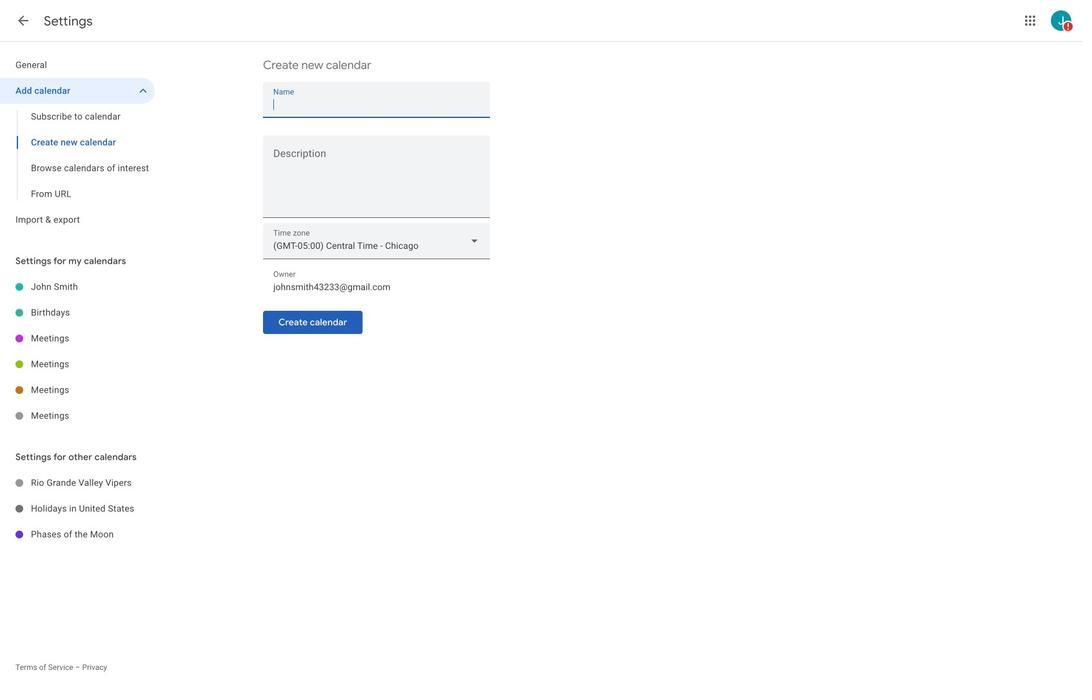 Task type: locate. For each thing, give the bounding box(es) containing it.
john smith tree item
[[0, 274, 155, 300]]

phases of the moon tree item
[[0, 522, 155, 548]]

None field
[[263, 223, 490, 259]]

group
[[0, 104, 155, 207]]

heading
[[44, 13, 93, 29]]

3 tree from the top
[[0, 470, 155, 548]]

1 vertical spatial tree
[[0, 274, 155, 429]]

tree
[[0, 52, 155, 233], [0, 274, 155, 429], [0, 470, 155, 548]]

0 vertical spatial tree
[[0, 52, 155, 233]]

meetings tree item
[[0, 326, 155, 351], [0, 351, 155, 377], [0, 377, 155, 403], [0, 403, 155, 429]]

2 vertical spatial tree
[[0, 470, 155, 548]]

3 meetings tree item from the top
[[0, 377, 155, 403]]

None text field
[[273, 96, 480, 114], [273, 278, 480, 296], [273, 96, 480, 114], [273, 278, 480, 296]]

None text field
[[263, 150, 490, 212]]

rio grande valley vipers tree item
[[0, 470, 155, 496]]

2 tree from the top
[[0, 274, 155, 429]]

1 tree from the top
[[0, 52, 155, 233]]



Task type: describe. For each thing, give the bounding box(es) containing it.
holidays in united states tree item
[[0, 496, 155, 522]]

go back image
[[15, 13, 31, 28]]

2 meetings tree item from the top
[[0, 351, 155, 377]]

1 meetings tree item from the top
[[0, 326, 155, 351]]

4 meetings tree item from the top
[[0, 403, 155, 429]]

birthdays tree item
[[0, 300, 155, 326]]

add calendar tree item
[[0, 78, 155, 104]]



Task type: vqa. For each thing, say whether or not it's contained in the screenshot.
4th the Meetings "tree item" from the bottom of the page
yes



